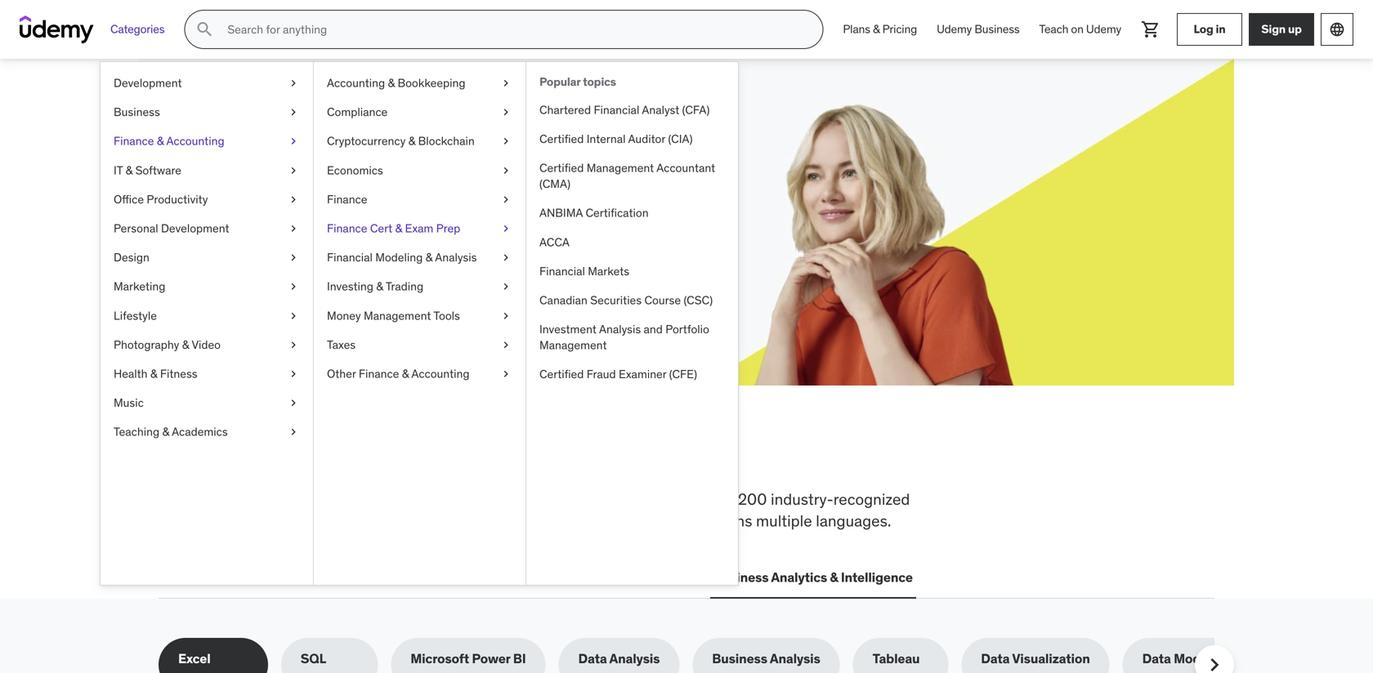 Task type: locate. For each thing, give the bounding box(es) containing it.
power
[[472, 651, 511, 668]]

office
[[114, 192, 144, 207]]

xsmall image inside office productivity link
[[287, 192, 300, 208]]

0 vertical spatial management
[[587, 161, 654, 175]]

management down trading
[[364, 308, 431, 323]]

2 vertical spatial accounting
[[412, 367, 470, 381]]

xsmall image inside taxes link
[[500, 337, 513, 353]]

xsmall image inside cryptocurrency & blockchain link
[[500, 133, 513, 149]]

xsmall image for teaching & academics
[[287, 424, 300, 440]]

udemy right pricing
[[937, 22, 972, 37]]

1 certified from the top
[[540, 132, 584, 146]]

data
[[497, 570, 526, 586], [578, 651, 607, 668], [981, 651, 1010, 668], [1143, 651, 1172, 668]]

content
[[625, 490, 678, 509]]

it & software link
[[101, 156, 313, 185]]

0 vertical spatial accounting
[[327, 76, 385, 90]]

1 vertical spatial development
[[161, 221, 229, 236]]

1 horizontal spatial in
[[1216, 22, 1226, 36]]

business inside button
[[714, 570, 769, 586]]

data left science
[[497, 570, 526, 586]]

certified left fraud
[[540, 367, 584, 382]]

financial up investing
[[327, 250, 373, 265]]

financial
[[594, 102, 640, 117], [327, 250, 373, 265], [540, 264, 585, 279]]

course
[[645, 293, 681, 308]]

0 vertical spatial it
[[114, 163, 123, 178]]

2 certified from the top
[[540, 161, 584, 175]]

cryptocurrency & blockchain link
[[314, 127, 526, 156]]

spans
[[712, 512, 753, 531]]

and down over
[[682, 512, 708, 531]]

place
[[618, 436, 703, 478]]

finance up it & software
[[114, 134, 154, 149]]

1 vertical spatial certified
[[540, 161, 584, 175]]

$12.99
[[217, 189, 257, 206]]

your
[[339, 130, 398, 164], [265, 170, 290, 187]]

taxes link
[[314, 331, 526, 360]]

cryptocurrency & blockchain
[[327, 134, 475, 149]]

securities
[[591, 293, 642, 308]]

plans & pricing link
[[833, 10, 927, 49]]

data for data analysis
[[578, 651, 607, 668]]

xsmall image inside accounting & bookkeeping link
[[500, 75, 513, 91]]

0 vertical spatial certified
[[540, 132, 584, 146]]

accountant
[[657, 161, 716, 175]]

0 vertical spatial for
[[296, 130, 334, 164]]

industry-
[[771, 490, 834, 509]]

excel
[[178, 651, 211, 668]]

xsmall image for marketing
[[287, 279, 300, 295]]

finance
[[114, 134, 154, 149], [327, 192, 367, 207], [327, 221, 367, 236], [359, 367, 399, 381]]

critical
[[225, 490, 271, 509]]

financial for financial markets
[[540, 264, 585, 279]]

skills up supports
[[350, 490, 385, 509]]

1 vertical spatial management
[[364, 308, 431, 323]]

teaching
[[114, 425, 160, 440]]

3 certified from the top
[[540, 367, 584, 382]]

xsmall image inside compliance link
[[500, 104, 513, 120]]

data science
[[497, 570, 577, 586]]

all
[[159, 436, 207, 478]]

well-
[[403, 512, 437, 531]]

modeling inside topic filters element
[[1174, 651, 1231, 668]]

udemy
[[937, 22, 972, 37], [1087, 22, 1122, 37]]

modeling for financial
[[376, 250, 423, 265]]

0 horizontal spatial udemy
[[937, 22, 972, 37]]

accounting down taxes link
[[412, 367, 470, 381]]

1 horizontal spatial modeling
[[1174, 651, 1231, 668]]

1 vertical spatial your
[[265, 170, 290, 187]]

financial up canadian
[[540, 264, 585, 279]]

2 horizontal spatial financial
[[594, 102, 640, 117]]

0 vertical spatial and
[[644, 322, 663, 337]]

(csc)
[[684, 293, 713, 308]]

web development button
[[159, 559, 277, 598]]

1 vertical spatial accounting
[[166, 134, 225, 149]]

xsmall image for it & software
[[287, 163, 300, 179]]

xsmall image inside teaching & academics link
[[287, 424, 300, 440]]

development down office productivity link
[[161, 221, 229, 236]]

1 horizontal spatial it
[[294, 570, 305, 586]]

& right plans
[[873, 22, 880, 37]]

xsmall image for office productivity
[[287, 192, 300, 208]]

1 horizontal spatial your
[[339, 130, 398, 164]]

1 horizontal spatial and
[[682, 512, 708, 531]]

xsmall image inside 'marketing' link
[[287, 279, 300, 295]]

xsmall image inside lifestyle link
[[287, 308, 300, 324]]

in up including
[[515, 436, 547, 478]]

xsmall image inside economics link
[[500, 163, 513, 179]]

xsmall image inside the personal development link
[[287, 221, 300, 237]]

udemy business link
[[927, 10, 1030, 49]]

your up through
[[265, 170, 290, 187]]

xsmall image inside business link
[[287, 104, 300, 120]]

1 horizontal spatial accounting
[[327, 76, 385, 90]]

teach
[[1040, 22, 1069, 37]]

analysis
[[435, 250, 477, 265], [599, 322, 641, 337], [610, 651, 660, 668], [770, 651, 821, 668]]

& left trading
[[376, 279, 383, 294]]

& right teaching
[[162, 425, 169, 440]]

your up with
[[339, 130, 398, 164]]

xsmall image inside other finance & accounting link
[[500, 366, 513, 382]]

xsmall image inside 'finance & accounting' link
[[287, 133, 300, 149]]

categories button
[[101, 10, 174, 49]]

xsmall image inside music link
[[287, 395, 300, 411]]

& left the video
[[182, 338, 189, 352]]

sign
[[1262, 22, 1286, 36]]

& down taxes link
[[402, 367, 409, 381]]

& for pricing
[[873, 22, 880, 37]]

web
[[162, 570, 190, 586]]

& for trading
[[376, 279, 383, 294]]

0 vertical spatial skills
[[271, 436, 359, 478]]

& down compliance link
[[409, 134, 416, 149]]

dec
[[309, 189, 333, 206]]

it up office
[[114, 163, 123, 178]]

photography
[[114, 338, 179, 352]]

examiner
[[619, 367, 667, 382]]

anbima certification
[[540, 206, 649, 221]]

design link
[[101, 243, 313, 272]]

finance down with
[[327, 192, 367, 207]]

development inside button
[[192, 570, 274, 586]]

& for software
[[126, 163, 133, 178]]

certified up (cma)
[[540, 161, 584, 175]]

Search for anything text field
[[224, 16, 803, 43]]

our
[[257, 512, 279, 531]]

development right web on the bottom of the page
[[192, 570, 274, 586]]

& up 'software'
[[157, 134, 164, 149]]

xsmall image inside it & software link
[[287, 163, 300, 179]]

1 vertical spatial in
[[515, 436, 547, 478]]

certified for certified management accountant (cma)
[[540, 161, 584, 175]]

0 vertical spatial modeling
[[376, 250, 423, 265]]

xsmall image for accounting & bookkeeping
[[500, 75, 513, 91]]

finance cert & exam prep element
[[526, 62, 738, 585]]

acca
[[540, 235, 570, 250]]

covering critical workplace skills to technical topics, including prep content for over 200 industry-recognized certifications, our catalog supports well-rounded professional development and spans multiple languages.
[[159, 490, 910, 531]]

starting
[[432, 170, 479, 187]]

topics
[[583, 74, 616, 89]]

skills up workplace
[[271, 436, 359, 478]]

0 horizontal spatial modeling
[[376, 250, 423, 265]]

analysis inside investment analysis and portfolio management
[[599, 322, 641, 337]]

in right log
[[1216, 22, 1226, 36]]

music
[[114, 396, 144, 410]]

1 vertical spatial and
[[682, 512, 708, 531]]

1 horizontal spatial financial
[[540, 264, 585, 279]]

2 vertical spatial management
[[540, 338, 607, 353]]

(cma)
[[540, 177, 571, 191]]

xsmall image inside design link
[[287, 250, 300, 266]]

finance for finance & accounting
[[114, 134, 154, 149]]

chartered
[[540, 102, 591, 117]]

xsmall image inside investing & trading link
[[500, 279, 513, 295]]

xsmall image for money management tools
[[500, 308, 513, 324]]

xsmall image
[[287, 75, 300, 91], [500, 75, 513, 91], [287, 104, 300, 120], [500, 133, 513, 149], [287, 163, 300, 179], [500, 163, 513, 179], [287, 192, 300, 208], [500, 192, 513, 208], [287, 221, 300, 237], [287, 250, 300, 266], [287, 279, 300, 295], [500, 308, 513, 324], [287, 337, 300, 353], [500, 337, 513, 353], [287, 395, 300, 411], [287, 424, 300, 440]]

xsmall image inside photography & video link
[[287, 337, 300, 353]]

accounting down business link at the left
[[166, 134, 225, 149]]

1 horizontal spatial udemy
[[1087, 22, 1122, 37]]

udemy inside "link"
[[937, 22, 972, 37]]

data modeling
[[1143, 651, 1231, 668]]

it left certifications
[[294, 570, 305, 586]]

data right bi
[[578, 651, 607, 668]]

anbima certification link
[[527, 199, 738, 228]]

chartered financial analyst (cfa) link
[[527, 96, 738, 125]]

1 vertical spatial modeling
[[1174, 651, 1231, 668]]

& inside button
[[830, 570, 839, 586]]

2 vertical spatial development
[[192, 570, 274, 586]]

0 vertical spatial your
[[339, 130, 398, 164]]

xsmall image inside health & fitness link
[[287, 366, 300, 382]]

it certifications button
[[290, 559, 394, 598]]

xsmall image for finance cert & exam prep
[[500, 221, 513, 237]]

xsmall image inside finance link
[[500, 192, 513, 208]]

economics
[[327, 163, 383, 178]]

categories
[[110, 22, 165, 37]]

and
[[644, 322, 663, 337], [682, 512, 708, 531]]

& right analytics
[[830, 570, 839, 586]]

xsmall image for other finance & accounting
[[500, 366, 513, 382]]

xsmall image for financial modeling & analysis
[[500, 250, 513, 266]]

certifications,
[[159, 512, 253, 531]]

data inside button
[[497, 570, 526, 586]]

0 horizontal spatial for
[[296, 130, 334, 164]]

business inside topic filters element
[[712, 651, 768, 668]]

professional
[[499, 512, 584, 531]]

management inside investment analysis and portfolio management
[[540, 338, 607, 353]]

1 udemy from the left
[[937, 22, 972, 37]]

business for business
[[114, 105, 160, 119]]

at
[[482, 170, 493, 187]]

investing
[[327, 279, 374, 294]]

for up "potential"
[[296, 130, 334, 164]]

data left next icon
[[1143, 651, 1172, 668]]

tools
[[434, 308, 460, 323]]

canadian securities course (csc)
[[540, 293, 713, 308]]

modeling for data
[[1174, 651, 1231, 668]]

xsmall image for taxes
[[500, 337, 513, 353]]

udemy right on
[[1087, 22, 1122, 37]]

future
[[403, 130, 483, 164]]

management down the investment
[[540, 338, 607, 353]]

analysis for investment
[[599, 322, 641, 337]]

2 horizontal spatial accounting
[[412, 367, 470, 381]]

& left bookkeeping
[[388, 76, 395, 90]]

certified inside certified management accountant (cma)
[[540, 161, 584, 175]]

acca link
[[527, 228, 738, 257]]

one
[[553, 436, 611, 478]]

lifestyle
[[114, 308, 157, 323]]

data analysis
[[578, 651, 660, 668]]

2 udemy from the left
[[1087, 22, 1122, 37]]

development for web
[[192, 570, 274, 586]]

for left over
[[682, 490, 701, 509]]

2 vertical spatial certified
[[540, 367, 584, 382]]

(cfa)
[[682, 102, 710, 117]]

finance down '15.'
[[327, 221, 367, 236]]

1 vertical spatial skills
[[350, 490, 385, 509]]

management inside certified management accountant (cma)
[[587, 161, 654, 175]]

xsmall image
[[500, 104, 513, 120], [287, 133, 300, 149], [500, 221, 513, 237], [500, 250, 513, 266], [500, 279, 513, 295], [287, 308, 300, 324], [287, 366, 300, 382], [500, 366, 513, 382]]

data left visualization
[[981, 651, 1010, 668]]

0 horizontal spatial your
[[265, 170, 290, 187]]

1 vertical spatial it
[[294, 570, 305, 586]]

xsmall image for personal development
[[287, 221, 300, 237]]

compliance
[[327, 105, 388, 119]]

& right health
[[150, 367, 157, 381]]

certified down 'chartered'
[[540, 132, 584, 146]]

1 vertical spatial for
[[682, 490, 701, 509]]

bookkeeping
[[398, 76, 466, 90]]

0 horizontal spatial it
[[114, 163, 123, 178]]

other
[[327, 367, 356, 381]]

photography & video
[[114, 338, 221, 352]]

fitness
[[160, 367, 198, 381]]

and down "course"
[[644, 322, 663, 337]]

for inside covering critical workplace skills to technical topics, including prep content for over 200 industry-recognized certifications, our catalog supports well-rounded professional development and spans multiple languages.
[[682, 490, 701, 509]]

it for it & software
[[114, 163, 123, 178]]

xsmall image inside financial modeling & analysis link
[[500, 250, 513, 266]]

development down categories dropdown button on the left of the page
[[114, 76, 182, 90]]

workplace
[[275, 490, 346, 509]]

0 horizontal spatial and
[[644, 322, 663, 337]]

financial up certified internal auditor (cia)
[[594, 102, 640, 117]]

1 horizontal spatial for
[[682, 490, 701, 509]]

management for accountant
[[587, 161, 654, 175]]

sign up link
[[1249, 13, 1315, 46]]

udemy image
[[20, 16, 94, 43]]

& up office
[[126, 163, 133, 178]]

0 horizontal spatial financial
[[327, 250, 373, 265]]

accounting up compliance
[[327, 76, 385, 90]]

financial modeling & analysis link
[[314, 243, 526, 272]]

xsmall image inside development link
[[287, 75, 300, 91]]

development link
[[101, 69, 313, 98]]

xsmall image for design
[[287, 250, 300, 266]]

xsmall image inside finance cert & exam prep link
[[500, 221, 513, 237]]

development for personal
[[161, 221, 229, 236]]

xsmall image inside money management tools link
[[500, 308, 513, 324]]

0 horizontal spatial accounting
[[166, 134, 225, 149]]

management down certified internal auditor (cia)
[[587, 161, 654, 175]]

it inside button
[[294, 570, 305, 586]]



Task type: describe. For each thing, give the bounding box(es) containing it.
financial markets
[[540, 264, 630, 279]]

& right the cert
[[395, 221, 402, 236]]

auditor
[[628, 132, 666, 146]]

business for business analytics & intelligence
[[714, 570, 769, 586]]

200
[[738, 490, 767, 509]]

health & fitness
[[114, 367, 198, 381]]

languages.
[[816, 512, 892, 531]]

prep
[[436, 221, 461, 236]]

certified internal auditor (cia) link
[[527, 125, 738, 154]]

xsmall image for finance & accounting
[[287, 133, 300, 149]]

xsmall image for music
[[287, 395, 300, 411]]

certified internal auditor (cia)
[[540, 132, 693, 146]]

data for data science
[[497, 570, 526, 586]]

& down finance cert & exam prep link
[[426, 250, 433, 265]]

finance for finance cert & exam prep
[[327, 221, 367, 236]]

finance cert & exam prep
[[327, 221, 461, 236]]

skills inside covering critical workplace skills to technical topics, including prep content for over 200 industry-recognized certifications, our catalog supports well-rounded professional development and spans multiple languages.
[[350, 490, 385, 509]]

covering
[[159, 490, 221, 509]]

academics
[[172, 425, 228, 440]]

business analytics & intelligence button
[[710, 559, 916, 598]]

expand
[[217, 170, 261, 187]]

other finance & accounting link
[[314, 360, 526, 389]]

certified management accountant (cma)
[[540, 161, 716, 191]]

business inside "link"
[[975, 22, 1020, 37]]

lifestyle link
[[101, 302, 313, 331]]

multiple
[[756, 512, 813, 531]]

money management tools link
[[314, 302, 526, 331]]

it certifications
[[294, 570, 390, 586]]

xsmall image for development
[[287, 75, 300, 91]]

& for blockchain
[[409, 134, 416, 149]]

analysis for data
[[610, 651, 660, 668]]

accounting & bookkeeping link
[[314, 69, 526, 98]]

canadian
[[540, 293, 588, 308]]

to
[[388, 490, 402, 509]]

and inside covering critical workplace skills to technical topics, including prep content for over 200 industry-recognized certifications, our catalog supports well-rounded professional development and spans multiple languages.
[[682, 512, 708, 531]]

through
[[260, 189, 306, 206]]

(cfe)
[[670, 367, 697, 382]]

certified for certified fraud examiner (cfe)
[[540, 367, 584, 382]]

submit search image
[[195, 20, 215, 39]]

need
[[430, 436, 509, 478]]

teaching & academics link
[[101, 418, 313, 447]]

investment
[[540, 322, 597, 337]]

finance right other
[[359, 367, 399, 381]]

microsoft
[[411, 651, 469, 668]]

data science button
[[494, 559, 581, 598]]

0 vertical spatial development
[[114, 76, 182, 90]]

business for business analysis
[[712, 651, 768, 668]]

& for fitness
[[150, 367, 157, 381]]

topic filters element
[[159, 639, 1251, 674]]

shopping cart with 0 items image
[[1141, 20, 1161, 39]]

for inside skills for your future expand your potential with a course. starting at just $12.99 through dec 15.
[[296, 130, 334, 164]]

& for academics
[[162, 425, 169, 440]]

udemy business
[[937, 22, 1020, 37]]

catalog
[[283, 512, 334, 531]]

teaching & academics
[[114, 425, 228, 440]]

potential
[[293, 170, 345, 187]]

microsoft power bi
[[411, 651, 526, 668]]

plans & pricing
[[843, 22, 917, 37]]

tableau
[[873, 651, 920, 668]]

xsmall image for investing & trading
[[500, 279, 513, 295]]

recognized
[[834, 490, 910, 509]]

health & fitness link
[[101, 360, 313, 389]]

0 vertical spatial in
[[1216, 22, 1226, 36]]

xsmall image for lifestyle
[[287, 308, 300, 324]]

topics,
[[472, 490, 518, 509]]

finance link
[[314, 185, 526, 214]]

course.
[[386, 170, 428, 187]]

with
[[348, 170, 373, 187]]

xsmall image for economics
[[500, 163, 513, 179]]

data for data visualization
[[981, 651, 1010, 668]]

productivity
[[147, 192, 208, 207]]

science
[[529, 570, 577, 586]]

investing & trading
[[327, 279, 424, 294]]

internal
[[587, 132, 626, 146]]

it for it certifications
[[294, 570, 305, 586]]

it & software
[[114, 163, 182, 178]]

financial for financial modeling & analysis
[[327, 250, 373, 265]]

fraud
[[587, 367, 616, 382]]

analysis for business
[[770, 651, 821, 668]]

next image
[[1202, 653, 1228, 674]]

canadian securities course (csc) link
[[527, 286, 738, 315]]

& for video
[[182, 338, 189, 352]]

up
[[1289, 22, 1302, 36]]

compliance link
[[314, 98, 526, 127]]

rounded
[[437, 512, 495, 531]]

xsmall image for business
[[287, 104, 300, 120]]

& for accounting
[[157, 134, 164, 149]]

data for data modeling
[[1143, 651, 1172, 668]]

taxes
[[327, 338, 356, 352]]

(cia)
[[668, 132, 693, 146]]

supports
[[338, 512, 400, 531]]

all the skills you need in one place
[[159, 436, 703, 478]]

management for tools
[[364, 308, 431, 323]]

intelligence
[[841, 570, 913, 586]]

finance for finance
[[327, 192, 367, 207]]

and inside investment analysis and portfolio management
[[644, 322, 663, 337]]

xsmall image for finance
[[500, 192, 513, 208]]

xsmall image for photography & video
[[287, 337, 300, 353]]

personal
[[114, 221, 158, 236]]

investing & trading link
[[314, 272, 526, 302]]

& for bookkeeping
[[388, 76, 395, 90]]

portfolio
[[666, 322, 710, 337]]

over
[[705, 490, 735, 509]]

analytics
[[771, 570, 828, 586]]

certified for certified internal auditor (cia)
[[540, 132, 584, 146]]

plans
[[843, 22, 871, 37]]

finance & accounting link
[[101, 127, 313, 156]]

money
[[327, 308, 361, 323]]

certified fraud examiner (cfe) link
[[527, 360, 738, 389]]

choose a language image
[[1330, 21, 1346, 38]]

a
[[376, 170, 383, 187]]

popular topics
[[540, 74, 616, 89]]

just
[[497, 170, 518, 187]]

0 horizontal spatial in
[[515, 436, 547, 478]]

investment analysis and portfolio management link
[[527, 315, 738, 360]]

xsmall image for cryptocurrency & blockchain
[[500, 133, 513, 149]]

bi
[[513, 651, 526, 668]]

xsmall image for compliance
[[500, 104, 513, 120]]

health
[[114, 367, 148, 381]]

xsmall image for health & fitness
[[287, 366, 300, 382]]



Task type: vqa. For each thing, say whether or not it's contained in the screenshot.
knowledge to the left
no



